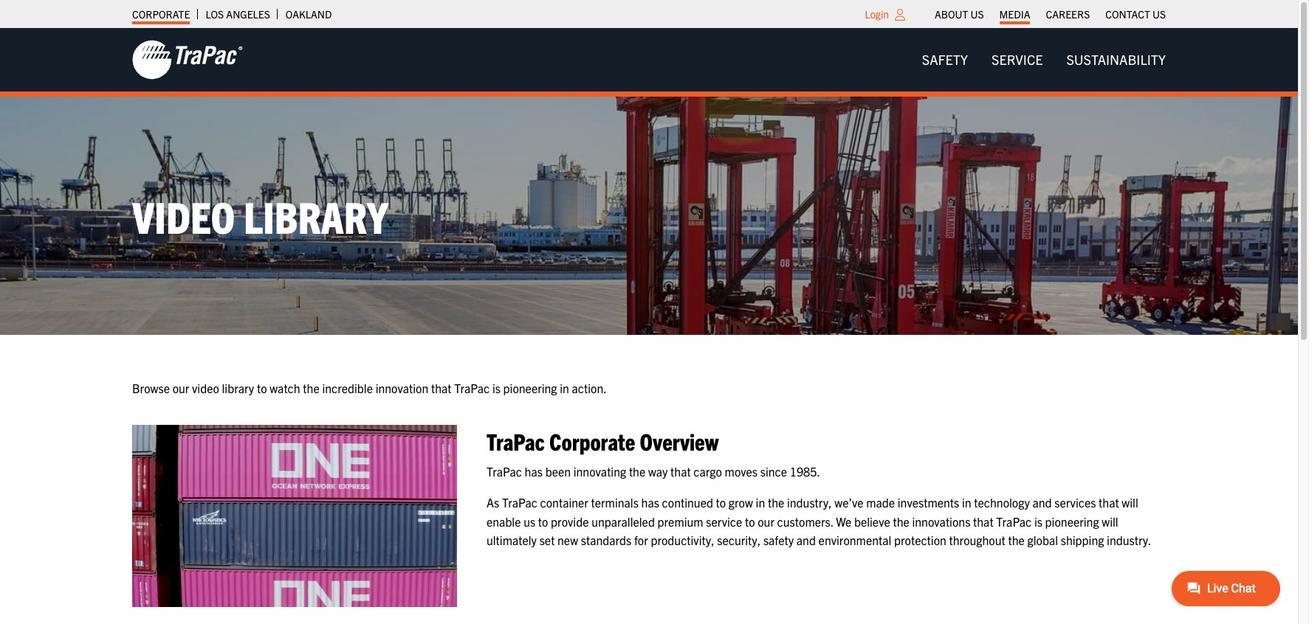 Task type: locate. For each thing, give the bounding box(es) containing it.
pioneering
[[503, 381, 557, 396], [1045, 514, 1099, 529]]

in left "action."
[[560, 381, 569, 396]]

trapac
[[454, 381, 490, 396], [487, 427, 545, 456], [487, 465, 522, 480], [502, 496, 538, 510], [996, 514, 1032, 529]]

service
[[706, 514, 742, 529]]

pioneering down services at bottom
[[1045, 514, 1099, 529]]

0 horizontal spatial our
[[173, 381, 189, 396]]

the down "since" at bottom
[[768, 496, 785, 510]]

security,
[[717, 533, 761, 548]]

that right services at bottom
[[1099, 496, 1119, 510]]

1 horizontal spatial is
[[1035, 514, 1043, 529]]

menu bar containing about us
[[927, 4, 1174, 24]]

service link
[[980, 45, 1055, 75]]

1 vertical spatial will
[[1102, 514, 1119, 529]]

1 horizontal spatial pioneering
[[1045, 514, 1099, 529]]

customers.
[[777, 514, 833, 529]]

corporate inside main content
[[550, 427, 635, 456]]

grow
[[729, 496, 753, 510]]

that right innovation
[[431, 381, 452, 396]]

0 vertical spatial will
[[1122, 496, 1139, 510]]

video
[[192, 381, 219, 396]]

has
[[525, 465, 543, 480], [641, 496, 659, 510]]

angeles
[[226, 7, 270, 21]]

2 us from the left
[[1153, 7, 1166, 21]]

corporate up innovating
[[550, 427, 635, 456]]

trapac corporate overview
[[487, 427, 719, 456]]

sustainability
[[1067, 51, 1166, 68]]

1 vertical spatial is
[[1035, 514, 1043, 529]]

to right us
[[538, 514, 548, 529]]

innovations
[[912, 514, 971, 529]]

oakland link
[[286, 4, 332, 24]]

0 horizontal spatial and
[[797, 533, 816, 548]]

0 vertical spatial pioneering
[[503, 381, 557, 396]]

believe
[[854, 514, 890, 529]]

premium
[[658, 514, 704, 529]]

the up protection
[[893, 514, 910, 529]]

enable
[[487, 514, 521, 529]]

our inside 'as trapac container terminals has continued to grow in the industry, we've made investments in technology and services that will enable us to provide unparalleled premium service to our customers. we believe the innovations that trapac is pioneering will ultimately set new standards for productivity, security, safety and environmental protection throughout the global shipping industry.'
[[758, 514, 775, 529]]

to
[[257, 381, 267, 396], [716, 496, 726, 510], [538, 514, 548, 529], [745, 514, 755, 529]]

0 horizontal spatial corporate
[[132, 7, 190, 21]]

los
[[206, 7, 224, 21]]

shipping
[[1061, 533, 1104, 548]]

1 horizontal spatial us
[[1153, 7, 1166, 21]]

as trapac container terminals has continued to grow in the industry, we've made investments in technology and services that will enable us to provide unparalleled premium service to our customers. we believe the innovations that trapac is pioneering will ultimately set new standards for productivity, security, safety and environmental protection throughout the global shipping industry.
[[487, 496, 1152, 548]]

pioneering inside 'as trapac container terminals has continued to grow in the industry, we've made investments in technology and services that will enable us to provide unparalleled premium service to our customers. we believe the innovations that trapac is pioneering will ultimately set new standards for productivity, security, safety and environmental protection throughout the global shipping industry.'
[[1045, 514, 1099, 529]]

we
[[836, 514, 852, 529]]

browse our video library to watch the incredible innovation that trapac is pioneering in action.
[[132, 381, 607, 396]]

0 horizontal spatial in
[[560, 381, 569, 396]]

trapac corporate overview main content
[[117, 380, 1181, 625]]

1 horizontal spatial our
[[758, 514, 775, 529]]

protection
[[894, 533, 947, 548]]

browse
[[132, 381, 170, 396]]

pioneering left "action."
[[503, 381, 557, 396]]

container
[[540, 496, 589, 510]]

in up innovations
[[962, 496, 972, 510]]

corporate
[[132, 7, 190, 21], [550, 427, 635, 456]]

has left been
[[525, 465, 543, 480]]

video library
[[132, 189, 388, 243]]

us right the contact
[[1153, 7, 1166, 21]]

that right way
[[671, 465, 691, 480]]

and
[[1033, 496, 1052, 510], [797, 533, 816, 548]]

our up the safety
[[758, 514, 775, 529]]

menu bar
[[927, 4, 1174, 24], [910, 45, 1178, 75]]

corporate up corporate image
[[132, 7, 190, 21]]

moves
[[725, 465, 758, 480]]

we've
[[835, 496, 864, 510]]

menu bar up service
[[927, 4, 1174, 24]]

will
[[1122, 496, 1139, 510], [1102, 514, 1119, 529]]

light image
[[895, 9, 905, 21]]

1 us from the left
[[971, 7, 984, 21]]

1 vertical spatial corporate
[[550, 427, 635, 456]]

us for contact us
[[1153, 7, 1166, 21]]

the
[[303, 381, 320, 396], [629, 465, 646, 480], [768, 496, 785, 510], [893, 514, 910, 529], [1008, 533, 1025, 548]]

our left video
[[173, 381, 189, 396]]

0 horizontal spatial will
[[1102, 514, 1119, 529]]

the left way
[[629, 465, 646, 480]]

unparalleled
[[592, 514, 655, 529]]

us right about
[[971, 7, 984, 21]]

our
[[173, 381, 189, 396], [758, 514, 775, 529]]

has down "trapac has been innovating the way that cargo moves since 1985."
[[641, 496, 659, 510]]

0 vertical spatial our
[[173, 381, 189, 396]]

1 horizontal spatial in
[[756, 496, 765, 510]]

in
[[560, 381, 569, 396], [756, 496, 765, 510], [962, 496, 972, 510]]

1 vertical spatial our
[[758, 514, 775, 529]]

since
[[760, 465, 787, 480]]

library
[[222, 381, 254, 396]]

1 vertical spatial pioneering
[[1045, 514, 1099, 529]]

1 horizontal spatial corporate
[[550, 427, 635, 456]]

trapac has been innovating the way that cargo moves since 1985.
[[487, 465, 820, 480]]

us
[[524, 514, 536, 529]]

in right grow
[[756, 496, 765, 510]]

productivity,
[[651, 533, 715, 548]]

that
[[431, 381, 452, 396], [671, 465, 691, 480], [1099, 496, 1119, 510], [973, 514, 994, 529]]

and left services at bottom
[[1033, 496, 1052, 510]]

standards
[[581, 533, 632, 548]]

corporate link
[[132, 4, 190, 24]]

0 vertical spatial has
[[525, 465, 543, 480]]

about us
[[935, 7, 984, 21]]

way
[[648, 465, 668, 480]]

0 vertical spatial and
[[1033, 496, 1052, 510]]

and down 'customers.'
[[797, 533, 816, 548]]

made
[[866, 496, 895, 510]]

oakland
[[286, 7, 332, 21]]

1 vertical spatial has
[[641, 496, 659, 510]]

innovating
[[574, 465, 626, 480]]

1985.
[[790, 465, 820, 480]]

watch
[[270, 381, 300, 396]]

is
[[492, 381, 501, 396], [1035, 514, 1043, 529]]

0 horizontal spatial us
[[971, 7, 984, 21]]

media
[[1000, 7, 1031, 21]]

0 horizontal spatial has
[[525, 465, 543, 480]]

0 vertical spatial menu bar
[[927, 4, 1174, 24]]

us
[[971, 7, 984, 21], [1153, 7, 1166, 21]]

0 vertical spatial is
[[492, 381, 501, 396]]

menu bar down careers
[[910, 45, 1178, 75]]

1 horizontal spatial has
[[641, 496, 659, 510]]

contact us link
[[1106, 4, 1166, 24]]

1 vertical spatial menu bar
[[910, 45, 1178, 75]]



Task type: describe. For each thing, give the bounding box(es) containing it.
safety
[[764, 533, 794, 548]]

menu bar containing safety
[[910, 45, 1178, 75]]

0 horizontal spatial pioneering
[[503, 381, 557, 396]]

has inside 'as trapac container terminals has continued to grow in the industry, we've made investments in technology and services that will enable us to provide unparalleled premium service to our customers. we believe the innovations that trapac is pioneering will ultimately set new standards for productivity, security, safety and environmental protection throughout the global shipping industry.'
[[641, 496, 659, 510]]

to left watch
[[257, 381, 267, 396]]

about
[[935, 7, 968, 21]]

1 horizontal spatial and
[[1033, 496, 1052, 510]]

provide
[[551, 514, 589, 529]]

ultimately
[[487, 533, 537, 548]]

been
[[545, 465, 571, 480]]

safety link
[[910, 45, 980, 75]]

to down grow
[[745, 514, 755, 529]]

about us link
[[935, 4, 984, 24]]

media link
[[1000, 4, 1031, 24]]

is inside 'as trapac container terminals has continued to grow in the industry, we've made investments in technology and services that will enable us to provide unparalleled premium service to our customers. we believe the innovations that trapac is pioneering will ultimately set new standards for productivity, security, safety and environmental protection throughout the global shipping industry.'
[[1035, 514, 1043, 529]]

throughout
[[949, 533, 1006, 548]]

us for about us
[[971, 7, 984, 21]]

investments
[[898, 496, 960, 510]]

0 vertical spatial corporate
[[132, 7, 190, 21]]

careers
[[1046, 7, 1090, 21]]

contact
[[1106, 7, 1150, 21]]

los angeles link
[[206, 4, 270, 24]]

los angeles
[[206, 7, 270, 21]]

0 horizontal spatial is
[[492, 381, 501, 396]]

video
[[132, 189, 235, 243]]

1 horizontal spatial will
[[1122, 496, 1139, 510]]

continued
[[662, 496, 713, 510]]

industry,
[[787, 496, 832, 510]]

the right watch
[[303, 381, 320, 396]]

technology
[[974, 496, 1030, 510]]

incredible
[[322, 381, 373, 396]]

contact us
[[1106, 7, 1166, 21]]

overview
[[640, 427, 719, 456]]

global
[[1028, 533, 1058, 548]]

sustainability link
[[1055, 45, 1178, 75]]

login
[[865, 7, 889, 21]]

2 horizontal spatial in
[[962, 496, 972, 510]]

corporate image
[[132, 39, 243, 80]]

environmental
[[819, 533, 892, 548]]

services
[[1055, 496, 1096, 510]]

set
[[540, 533, 555, 548]]

login link
[[865, 7, 889, 21]]

library
[[244, 189, 388, 243]]

new
[[558, 533, 578, 548]]

to up service
[[716, 496, 726, 510]]

service
[[992, 51, 1043, 68]]

careers link
[[1046, 4, 1090, 24]]

that up throughout
[[973, 514, 994, 529]]

safety
[[922, 51, 968, 68]]

terminals
[[591, 496, 639, 510]]

1 vertical spatial and
[[797, 533, 816, 548]]

cargo
[[694, 465, 722, 480]]

action.
[[572, 381, 607, 396]]

for
[[634, 533, 648, 548]]

innovation
[[376, 381, 429, 396]]

industry.
[[1107, 533, 1152, 548]]

as
[[487, 496, 499, 510]]

the left global
[[1008, 533, 1025, 548]]



Task type: vqa. For each thing, say whether or not it's contained in the screenshot.
Service
yes



